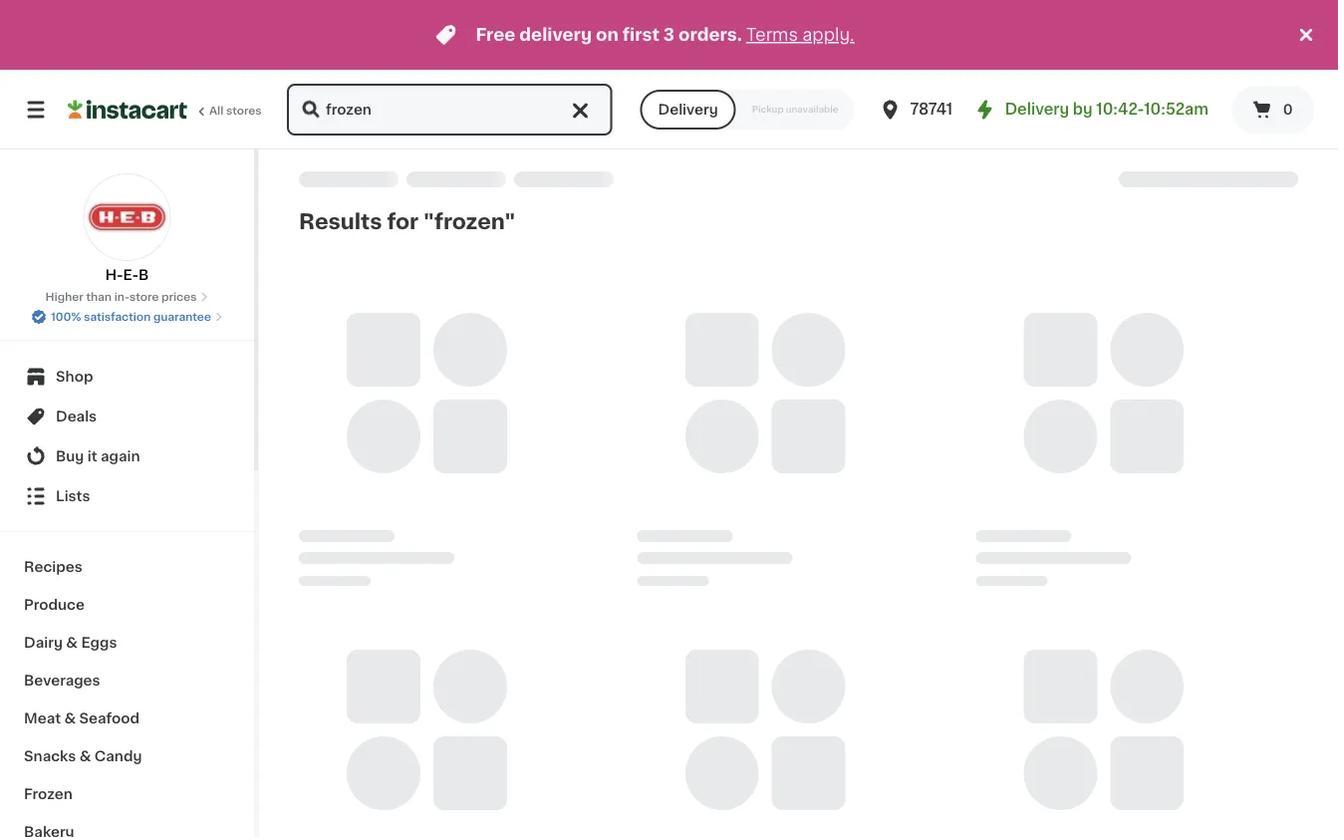 Task type: vqa. For each thing, say whether or not it's contained in the screenshot.
the rightmost the 99
no



Task type: locate. For each thing, give the bounding box(es) containing it.
100%
[[51, 312, 81, 322]]

1 vertical spatial &
[[64, 712, 76, 726]]

delivery by 10:42-10:52am link
[[974, 98, 1209, 122]]

None search field
[[285, 82, 615, 138]]

candy
[[94, 750, 142, 764]]

delivery for delivery by 10:42-10:52am
[[1005, 102, 1070, 117]]

recipes link
[[12, 548, 242, 586]]

buy it again
[[56, 450, 140, 464]]

dairy & eggs
[[24, 636, 117, 650]]

h-
[[105, 268, 123, 282]]

it
[[87, 450, 97, 464]]

78741 button
[[879, 82, 998, 138]]

0 vertical spatial &
[[66, 636, 78, 650]]

eggs
[[81, 636, 117, 650]]

delivery
[[1005, 102, 1070, 117], [658, 103, 718, 117]]

2 vertical spatial &
[[79, 750, 91, 764]]

all stores
[[209, 105, 262, 116]]

delivery left the by
[[1005, 102, 1070, 117]]

1 horizontal spatial delivery
[[1005, 102, 1070, 117]]

beverages
[[24, 674, 100, 688]]

100% satisfaction guarantee button
[[31, 305, 223, 325]]

produce link
[[12, 586, 242, 624]]

delivery down 3
[[658, 103, 718, 117]]

delivery inside button
[[658, 103, 718, 117]]

&
[[66, 636, 78, 650], [64, 712, 76, 726], [79, 750, 91, 764]]

instacart logo image
[[68, 98, 187, 122]]

frozen
[[24, 787, 73, 801]]

terms
[[746, 26, 798, 43]]

10:42-
[[1097, 102, 1145, 117]]

"frozen"
[[424, 211, 516, 232]]

guarantee
[[153, 312, 211, 322]]

78741
[[911, 102, 953, 117]]

shop link
[[12, 357, 242, 397]]

higher
[[45, 292, 83, 303]]

& left eggs
[[66, 636, 78, 650]]

100% satisfaction guarantee
[[51, 312, 211, 322]]

& left candy at the bottom left
[[79, 750, 91, 764]]

meat & seafood
[[24, 712, 140, 726]]

stores
[[226, 105, 262, 116]]

on
[[596, 26, 619, 43]]

shop
[[56, 370, 93, 384]]

10:52am
[[1145, 102, 1209, 117]]

& for snacks
[[79, 750, 91, 764]]

snacks & candy link
[[12, 738, 242, 776]]

& right meat at the left bottom of page
[[64, 712, 76, 726]]

h-e-b logo image
[[83, 173, 171, 261]]

free
[[476, 26, 516, 43]]

0 horizontal spatial delivery
[[658, 103, 718, 117]]

results
[[299, 211, 382, 232]]

lists link
[[12, 476, 242, 516]]

buy it again link
[[12, 437, 242, 476]]

free delivery on first 3 orders. terms apply.
[[476, 26, 855, 43]]

limited time offer region
[[0, 0, 1295, 70]]



Task type: describe. For each thing, give the bounding box(es) containing it.
produce
[[24, 598, 85, 612]]

meat & seafood link
[[12, 700, 242, 738]]

in-
[[114, 292, 130, 303]]

& for meat
[[64, 712, 76, 726]]

meat
[[24, 712, 61, 726]]

satisfaction
[[84, 312, 151, 322]]

results for "frozen"
[[299, 211, 516, 232]]

deals link
[[12, 397, 242, 437]]

0
[[1284, 103, 1294, 117]]

than
[[86, 292, 112, 303]]

dairy
[[24, 636, 63, 650]]

all stores link
[[68, 82, 263, 138]]

recipes
[[24, 560, 82, 574]]

orders.
[[679, 26, 743, 43]]

for
[[387, 211, 419, 232]]

dairy & eggs link
[[12, 624, 242, 662]]

seafood
[[79, 712, 140, 726]]

lists
[[56, 489, 90, 503]]

delivery by 10:42-10:52am
[[1005, 102, 1209, 117]]

store
[[130, 292, 159, 303]]

snacks
[[24, 750, 76, 764]]

deals
[[56, 410, 97, 424]]

delivery button
[[641, 90, 736, 130]]

delivery
[[520, 26, 592, 43]]

prices
[[162, 292, 197, 303]]

first
[[623, 26, 660, 43]]

again
[[101, 450, 140, 464]]

e-
[[123, 268, 139, 282]]

beverages link
[[12, 662, 242, 700]]

3
[[664, 26, 675, 43]]

snacks & candy
[[24, 750, 142, 764]]

frozen link
[[12, 776, 242, 813]]

delivery for delivery
[[658, 103, 718, 117]]

by
[[1073, 102, 1093, 117]]

0 button
[[1233, 86, 1315, 134]]

higher than in-store prices
[[45, 292, 197, 303]]

apply.
[[803, 26, 855, 43]]

h-e-b
[[105, 268, 149, 282]]

higher than in-store prices link
[[45, 289, 209, 305]]

& for dairy
[[66, 636, 78, 650]]

h-e-b link
[[83, 173, 171, 285]]

service type group
[[641, 90, 855, 130]]

terms apply. link
[[746, 26, 855, 43]]

b
[[139, 268, 149, 282]]

buy
[[56, 450, 84, 464]]

all
[[209, 105, 224, 116]]

Search field
[[287, 84, 613, 136]]



